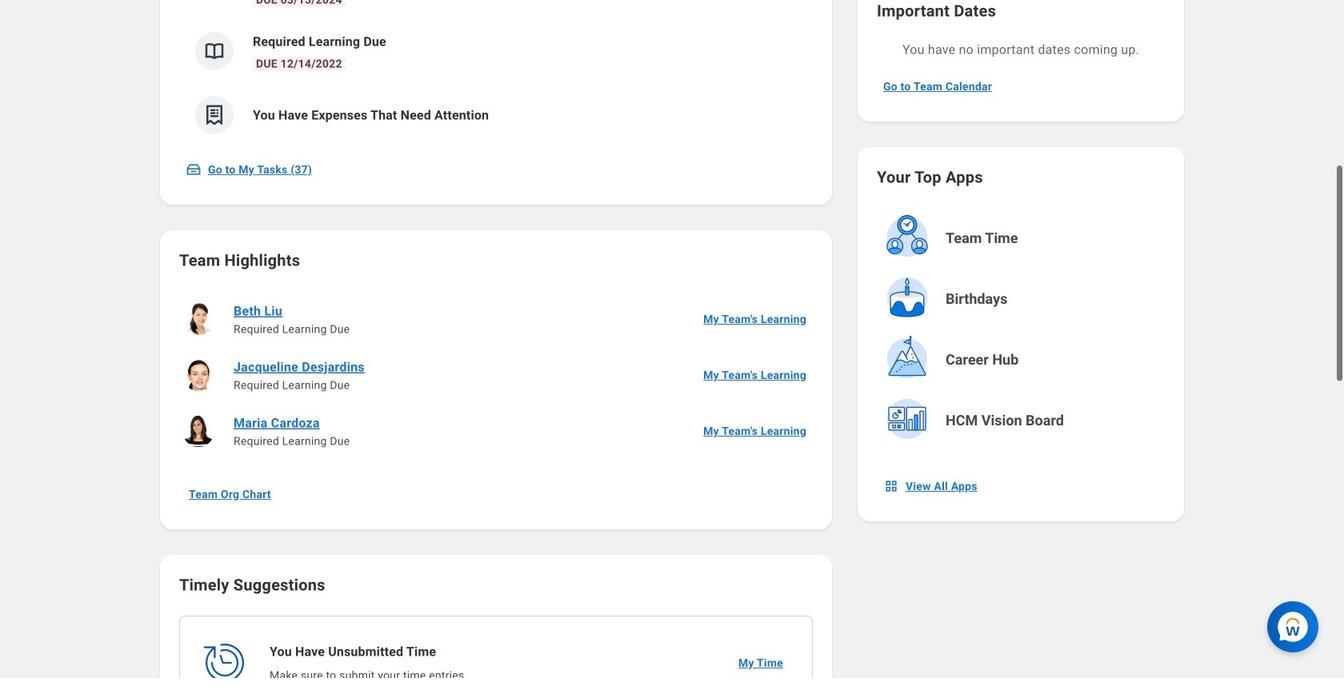 Task type: vqa. For each thing, say whether or not it's contained in the screenshot.
1st list from the bottom of the page
yes



Task type: locate. For each thing, give the bounding box(es) containing it.
list
[[179, 0, 813, 147], [179, 291, 813, 459]]

nbox image
[[884, 479, 900, 495]]

1 list from the top
[[179, 0, 813, 147]]

book open image
[[203, 39, 227, 63]]

inbox image
[[186, 162, 202, 178]]

0 vertical spatial list
[[179, 0, 813, 147]]

1 vertical spatial list
[[179, 291, 813, 459]]



Task type: describe. For each thing, give the bounding box(es) containing it.
2 list from the top
[[179, 291, 813, 459]]

dashboard expenses image
[[203, 103, 227, 127]]



